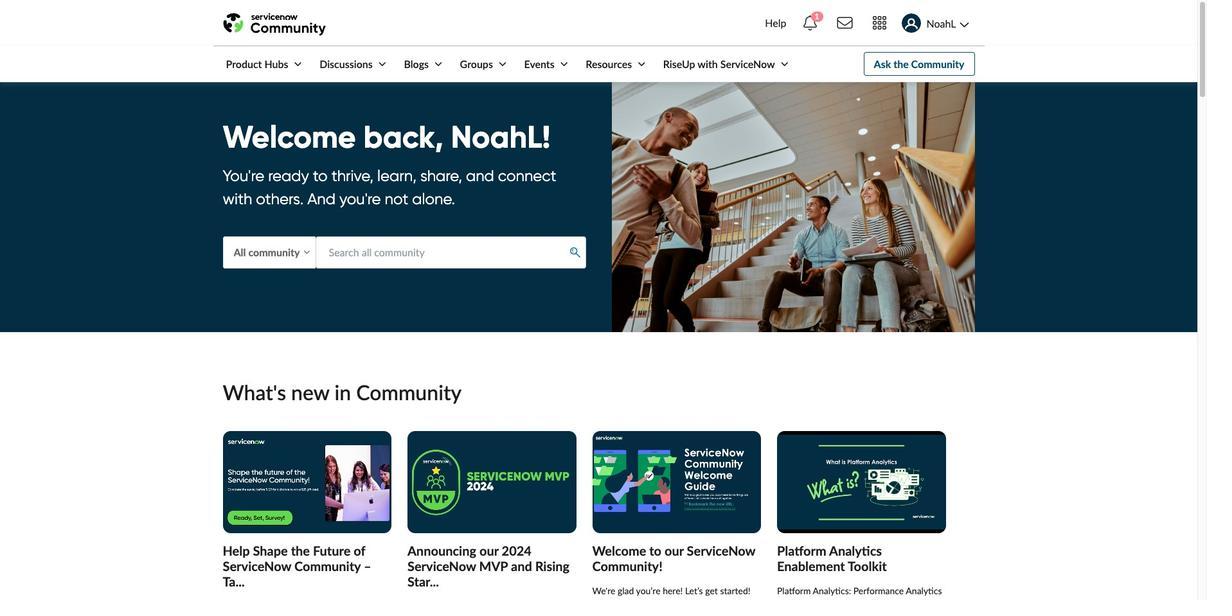 Task type: vqa. For each thing, say whether or not it's contained in the screenshot.
Release
no



Task type: describe. For each thing, give the bounding box(es) containing it.
discussions
[[320, 58, 373, 70]]

get
[[705, 586, 718, 597]]

product hubs link
[[213, 46, 304, 82]]

blogs link
[[391, 46, 445, 82]]

of
[[354, 543, 365, 559]]

alone.
[[412, 190, 455, 209]]

events
[[524, 58, 555, 70]]

help shape the future of servicenow community – ta...
[[223, 543, 371, 589]]

servicenow inside help shape the future of servicenow community – ta...
[[223, 559, 291, 574]]

new
[[291, 380, 329, 405]]

noahl
[[927, 17, 956, 29]]

performance
[[854, 586, 904, 597]]

our inside 'welcome to our servicenow community!'
[[665, 543, 684, 559]]

noahl button
[[897, 5, 975, 41]]

resources link
[[573, 46, 648, 82]]

events link
[[511, 46, 571, 82]]

mvp
[[479, 559, 508, 574]]

welcome for welcome back, noahl!
[[223, 117, 356, 157]]

announcing our 2024 servicenow mvp and rising star awardees image
[[408, 431, 576, 534]]

what's
[[223, 380, 286, 405]]

analytics:
[[813, 586, 851, 597]]

servicenow inside 'welcome to our servicenow community!'
[[687, 543, 756, 559]]

hubs
[[264, 58, 288, 70]]

blogs
[[404, 58, 429, 70]]

platform for platform analytics enablement toolkit
[[777, 543, 827, 559]]

and inside the announcing our 2024 servicenow mvp and rising star...
[[511, 559, 532, 574]]

you're
[[223, 167, 264, 185]]

here!
[[663, 586, 683, 597]]

2024
[[502, 543, 532, 559]]

welcome for welcome to our servicenow community!
[[592, 543, 646, 559]]

platform for platform analytics: performance analytics
[[777, 586, 811, 597]]

the inside help shape the future of servicenow community – ta...
[[291, 543, 310, 559]]

share,
[[420, 167, 462, 185]]

help shape the future of servicenow community – ta... link
[[223, 543, 371, 589]]

glad
[[618, 586, 634, 597]]

we're
[[592, 586, 616, 597]]

announcing our 2024 servicenow mvp and rising star...
[[408, 543, 570, 589]]

1 vertical spatial community
[[356, 380, 462, 405]]

menu bar containing product hubs
[[213, 46, 791, 82]]

ask the community link
[[864, 52, 975, 76]]

platform analytics: performance analytics
[[777, 586, 942, 600]]

discussions link
[[307, 46, 389, 82]]

what's new in community
[[223, 380, 462, 405]]

groups link
[[447, 46, 509, 82]]

announcing
[[408, 543, 476, 559]]

to inside 'welcome to our servicenow community!'
[[649, 543, 662, 559]]

analytics inside platform analytics: performance analytics
[[906, 586, 942, 597]]

connect
[[498, 167, 556, 185]]

welcome to our servicenow community! image
[[592, 431, 761, 534]]

community!
[[592, 559, 663, 574]]

riseup
[[663, 58, 695, 70]]

riseup with servicenow link
[[650, 46, 791, 82]]

with inside menu bar
[[698, 58, 718, 70]]

not
[[385, 190, 408, 209]]

and
[[307, 190, 336, 209]]

analytics inside platform analytics enablement toolkit
[[829, 543, 882, 559]]

star...
[[408, 574, 439, 589]]

help for help shape the future of servicenow community – ta...
[[223, 543, 250, 559]]



Task type: locate. For each thing, give the bounding box(es) containing it.
1 vertical spatial welcome
[[592, 543, 646, 559]]

to inside you're ready to thrive, learn, share, and connect with others. and you're not alone.
[[313, 167, 328, 185]]

riseup with servicenow
[[663, 58, 775, 70]]

the right shape
[[291, 543, 310, 559]]

servicenow inside the announcing our 2024 servicenow mvp and rising star...
[[408, 559, 476, 574]]

platform inside platform analytics enablement toolkit
[[777, 543, 827, 559]]

our
[[480, 543, 499, 559], [665, 543, 684, 559]]

started!
[[720, 586, 751, 597]]

platform analytics enablement toolkit image
[[777, 431, 946, 534]]

platform analytics enablement toolkit link
[[777, 543, 887, 574]]

groups
[[460, 58, 493, 70]]

help shape the future of servicenow community – take our survey! image
[[223, 431, 392, 534]]

platform analytics enablement toolkit
[[777, 543, 887, 574]]

0 vertical spatial with
[[698, 58, 718, 70]]

1 horizontal spatial help
[[765, 17, 787, 29]]

0 vertical spatial to
[[313, 167, 328, 185]]

help inside help link
[[765, 17, 787, 29]]

with down you're
[[223, 190, 252, 209]]

future
[[313, 543, 351, 559]]

0 horizontal spatial welcome
[[223, 117, 356, 157]]

noahl image
[[902, 14, 921, 33]]

with
[[698, 58, 718, 70], [223, 190, 252, 209]]

welcome to our servicenow community! link
[[592, 543, 756, 574]]

0 vertical spatial community
[[911, 58, 965, 70]]

with right riseup
[[698, 58, 718, 70]]

platform up analytics:
[[777, 543, 827, 559]]

community inside help shape the future of servicenow community – ta...
[[294, 559, 361, 574]]

0 vertical spatial platform
[[777, 543, 827, 559]]

platform
[[777, 543, 827, 559], [777, 586, 811, 597]]

to up you're
[[649, 543, 662, 559]]

welcome back, noahl!
[[223, 117, 551, 157]]

resources
[[586, 58, 632, 70]]

thrive,
[[331, 167, 374, 185]]

servicenow
[[721, 58, 775, 70], [687, 543, 756, 559], [223, 559, 291, 574], [408, 559, 476, 574]]

1 horizontal spatial our
[[665, 543, 684, 559]]

the
[[894, 58, 909, 70], [291, 543, 310, 559]]

ask
[[874, 58, 891, 70]]

you're
[[636, 586, 661, 597]]

1 vertical spatial help
[[223, 543, 250, 559]]

0 vertical spatial analytics
[[829, 543, 882, 559]]

2 our from the left
[[665, 543, 684, 559]]

we're glad you're here! let's get started!
[[592, 586, 751, 600]]

1
[[815, 12, 819, 21]]

noahl!
[[451, 117, 551, 157]]

1 horizontal spatial and
[[511, 559, 532, 574]]

with inside you're ready to thrive, learn, share, and connect with others. and you're not alone.
[[223, 190, 252, 209]]

help
[[765, 17, 787, 29], [223, 543, 250, 559]]

0 horizontal spatial to
[[313, 167, 328, 185]]

0 vertical spatial welcome
[[223, 117, 356, 157]]

menu bar
[[213, 46, 791, 82]]

welcome up glad
[[592, 543, 646, 559]]

and
[[466, 167, 494, 185], [511, 559, 532, 574]]

0 vertical spatial the
[[894, 58, 909, 70]]

welcome to our servicenow community!
[[592, 543, 756, 574]]

0 horizontal spatial and
[[466, 167, 494, 185]]

product hubs
[[226, 58, 288, 70]]

1 horizontal spatial the
[[894, 58, 909, 70]]

welcome
[[223, 117, 356, 157], [592, 543, 646, 559]]

help link
[[761, 5, 790, 41]]

ta...
[[223, 574, 245, 589]]

1 vertical spatial platform
[[777, 586, 811, 597]]

analytics
[[829, 543, 882, 559], [906, 586, 942, 597]]

announcing our 2024 servicenow mvp and rising star... link
[[408, 543, 570, 589]]

1 vertical spatial the
[[291, 543, 310, 559]]

0 horizontal spatial with
[[223, 190, 252, 209]]

analytics right performance
[[906, 586, 942, 597]]

0 horizontal spatial analytics
[[829, 543, 882, 559]]

toolkit
[[848, 559, 887, 574]]

in
[[335, 380, 351, 405]]

0 vertical spatial help
[[765, 17, 787, 29]]

1 platform from the top
[[777, 543, 827, 559]]

–
[[364, 559, 371, 574]]

ready
[[268, 167, 309, 185]]

community
[[911, 58, 965, 70], [356, 380, 462, 405], [294, 559, 361, 574]]

others.
[[256, 190, 304, 209]]

servicenow inside menu bar
[[721, 58, 775, 70]]

and inside you're ready to thrive, learn, share, and connect with others. and you're not alone.
[[466, 167, 494, 185]]

you're ready to thrive, learn, share, and connect with others. and you're not alone.
[[223, 167, 556, 209]]

2 platform from the top
[[777, 586, 811, 597]]

1 horizontal spatial with
[[698, 58, 718, 70]]

product
[[226, 58, 262, 70]]

help up ta...
[[223, 543, 250, 559]]

1 vertical spatial to
[[649, 543, 662, 559]]

shape
[[253, 543, 288, 559]]

welcome inside 'welcome to our servicenow community!'
[[592, 543, 646, 559]]

platform down enablement
[[777, 586, 811, 597]]

learn,
[[377, 167, 417, 185]]

back,
[[364, 117, 443, 157]]

the right the ask
[[894, 58, 909, 70]]

1 vertical spatial analytics
[[906, 586, 942, 597]]

and right mvp
[[511, 559, 532, 574]]

our left the 2024
[[480, 543, 499, 559]]

rising
[[535, 559, 570, 574]]

our up here!
[[665, 543, 684, 559]]

help inside help shape the future of servicenow community – ta...
[[223, 543, 250, 559]]

ask the community
[[874, 58, 965, 70]]

2 vertical spatial community
[[294, 559, 361, 574]]

platform inside platform analytics: performance analytics
[[777, 586, 811, 597]]

help for help
[[765, 17, 787, 29]]

None submit
[[565, 243, 585, 262]]

our inside the announcing our 2024 servicenow mvp and rising star...
[[480, 543, 499, 559]]

enablement
[[777, 559, 845, 574]]

to
[[313, 167, 328, 185], [649, 543, 662, 559]]

and right the 'share,'
[[466, 167, 494, 185]]

0 vertical spatial and
[[466, 167, 494, 185]]

you're
[[339, 190, 381, 209]]

0 horizontal spatial the
[[291, 543, 310, 559]]

1 vertical spatial and
[[511, 559, 532, 574]]

to up the and
[[313, 167, 328, 185]]

help left 1
[[765, 17, 787, 29]]

1 horizontal spatial analytics
[[906, 586, 942, 597]]

1 horizontal spatial to
[[649, 543, 662, 559]]

welcome up ready
[[223, 117, 356, 157]]

1 horizontal spatial welcome
[[592, 543, 646, 559]]

1 vertical spatial with
[[223, 190, 252, 209]]

analytics up platform analytics: performance analytics
[[829, 543, 882, 559]]

Search text field
[[315, 237, 586, 269]]

1 our from the left
[[480, 543, 499, 559]]

0 horizontal spatial help
[[223, 543, 250, 559]]

0 horizontal spatial our
[[480, 543, 499, 559]]

let's
[[685, 586, 703, 597]]



